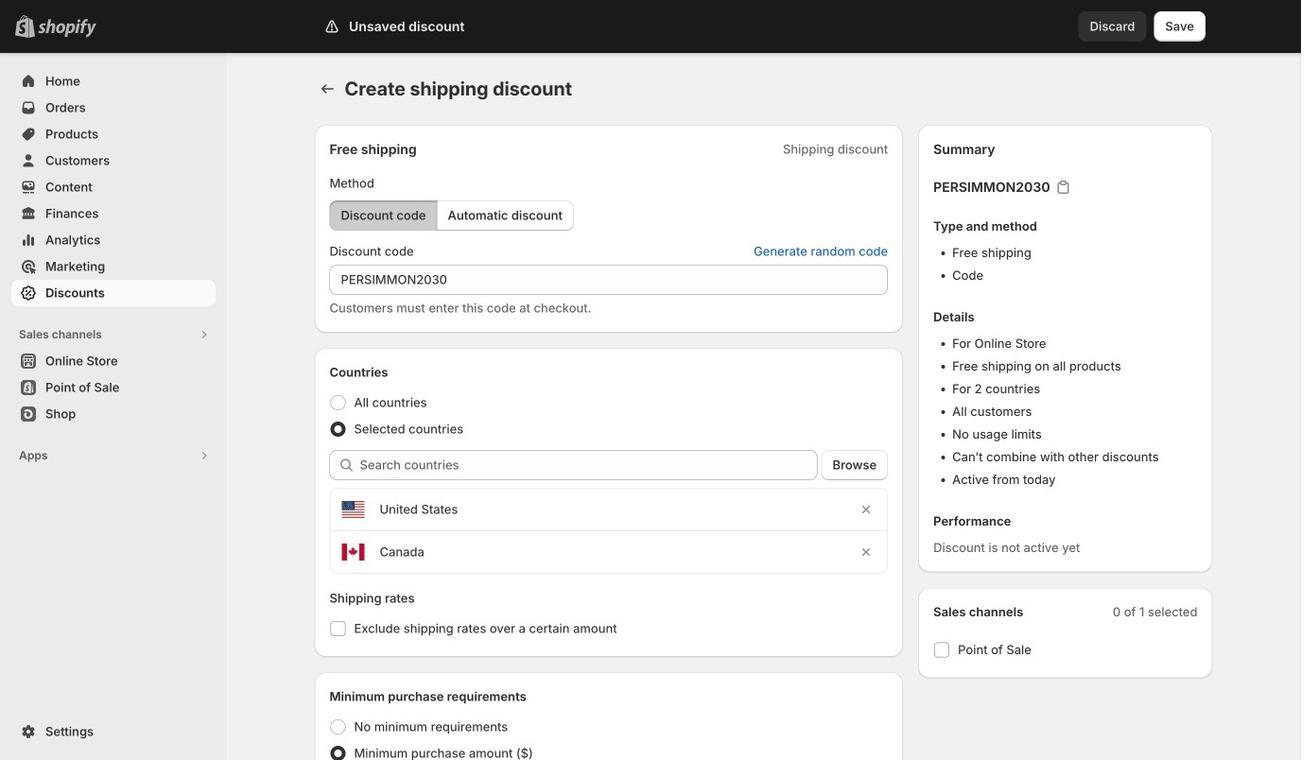 Task type: vqa. For each thing, say whether or not it's contained in the screenshot.
Search countries text field
yes



Task type: locate. For each thing, give the bounding box(es) containing it.
shopify image
[[38, 19, 96, 38]]

None text field
[[330, 265, 888, 295]]

Search countries text field
[[360, 450, 818, 480]]



